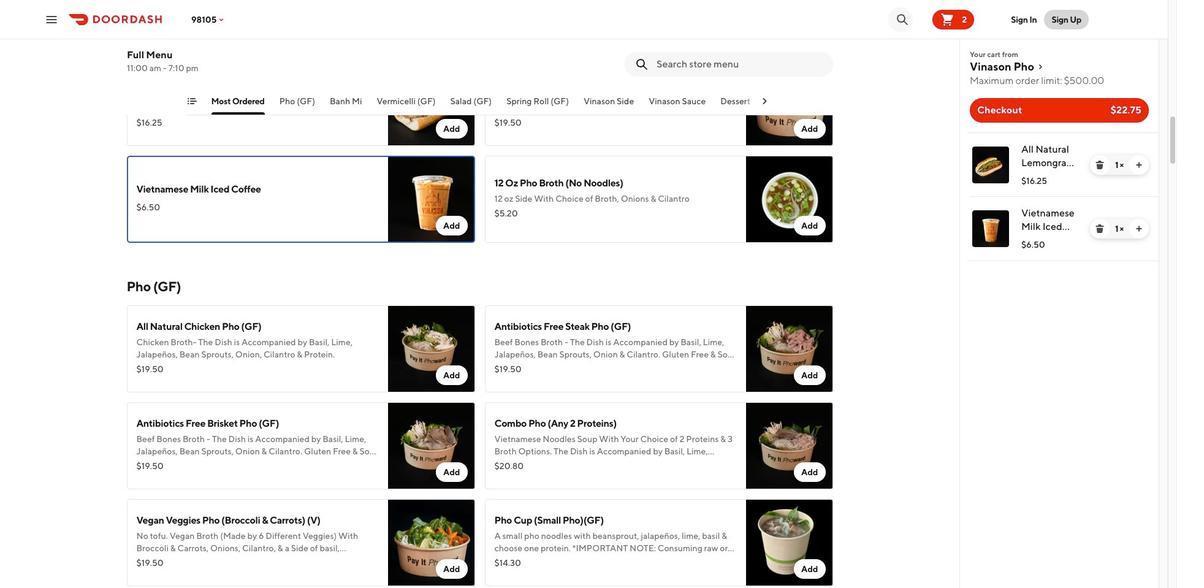 Task type: locate. For each thing, give the bounding box(es) containing it.
0 horizontal spatial combo pho (any 2 proteins) image
[[388, 0, 475, 49]]

vegan veggies pho (broccoli & carrots) (v) image
[[746, 59, 833, 146], [388, 499, 475, 586]]

all natural lemongrass pork banh mi image
[[973, 147, 1009, 183]]

remove item from cart image
[[1095, 224, 1105, 234]]

list
[[960, 132, 1159, 261]]

1 horizontal spatial combo pho (any 2 proteins) image
[[746, 402, 833, 489]]

add one to cart image
[[1135, 160, 1144, 170]]

vietnamese milk iced coffee image
[[388, 156, 475, 243], [973, 210, 1009, 247]]

1 vertical spatial vegan veggies pho (broccoli & carrots) (v) image
[[388, 499, 475, 586]]

all natural chicken pho (gf) image
[[388, 305, 475, 392]]

combo pho (any 2 proteins) image
[[388, 0, 475, 49], [746, 402, 833, 489]]

0 vertical spatial combo pho (any 2 proteins) image
[[388, 0, 475, 49]]

0 horizontal spatial vietnamese milk iced coffee image
[[388, 156, 475, 243]]

Item Search search field
[[656, 58, 823, 71]]

antibiotics free steak pho (gf) image
[[746, 305, 833, 392]]

1 horizontal spatial vegan veggies pho (broccoli & carrots) (v) image
[[746, 59, 833, 146]]



Task type: describe. For each thing, give the bounding box(es) containing it.
open menu image
[[44, 12, 59, 27]]

scroll menu navigation right image
[[760, 96, 769, 106]]

all natural lemongrass chicken vermicelli (gf) image
[[746, 0, 833, 49]]

12 oz pho broth (no noodles) image
[[746, 156, 833, 243]]

all natural lemongrass chicken banh mi image
[[388, 59, 475, 146]]

remove item from cart image
[[1095, 160, 1105, 170]]

0 vertical spatial vegan veggies pho (broccoli & carrots) (v) image
[[746, 59, 833, 146]]

pho cup (small pho)(gf) image
[[746, 499, 833, 586]]

0 horizontal spatial vegan veggies pho (broccoli & carrots) (v) image
[[388, 499, 475, 586]]

add one to cart image
[[1135, 224, 1144, 234]]

1 horizontal spatial vietnamese milk iced coffee image
[[973, 210, 1009, 247]]

antibiotics free brisket pho (gf) image
[[388, 402, 475, 489]]

show menu categories image
[[187, 96, 197, 106]]

1 vertical spatial combo pho (any 2 proteins) image
[[746, 402, 833, 489]]



Task type: vqa. For each thing, say whether or not it's contained in the screenshot.
C on the bottom of page
no



